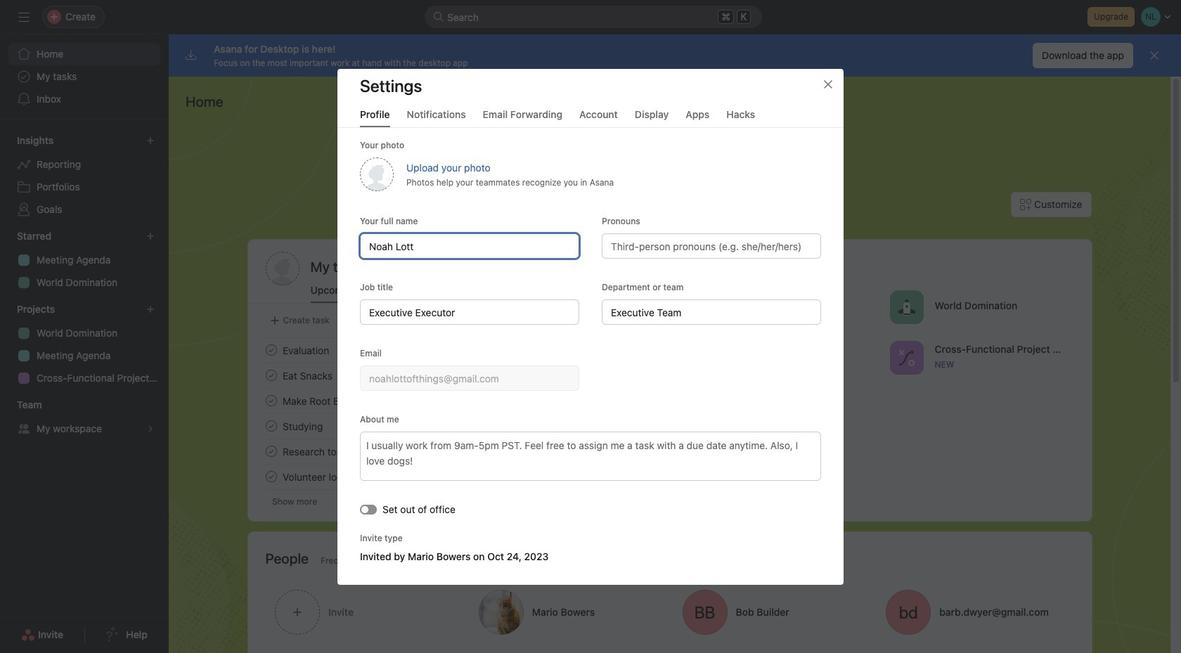 Task type: describe. For each thing, give the bounding box(es) containing it.
line_and_symbols image
[[898, 349, 915, 366]]

I usually work from 9am-5pm PST. Feel free to assign me a task with a due date anytime. Also, I love dogs! text field
[[360, 431, 821, 481]]

Third-person pronouns (e.g. she/her/hers) text field
[[602, 233, 821, 258]]

mark complete image for 1st mark complete option from the bottom
[[263, 418, 279, 434]]

4 mark complete checkbox from the top
[[263, 418, 279, 434]]

1 mark complete checkbox from the top
[[263, 443, 279, 460]]

starred element
[[0, 224, 169, 297]]

mark complete image for 1st mark complete option from the top of the page
[[263, 342, 279, 359]]

mark complete image for second mark complete option from the bottom
[[263, 392, 279, 409]]

mark complete image for 2nd mark complete option
[[263, 367, 279, 384]]



Task type: locate. For each thing, give the bounding box(es) containing it.
1 mark complete checkbox from the top
[[263, 342, 279, 359]]

2 mark complete image from the top
[[263, 418, 279, 434]]

upload new photo image
[[360, 157, 394, 191]]

3 mark complete image from the top
[[263, 443, 279, 460]]

2 mark complete checkbox from the top
[[263, 367, 279, 384]]

mark complete image for second mark complete checkbox from the bottom
[[263, 443, 279, 460]]

3 mark complete checkbox from the top
[[263, 392, 279, 409]]

0 vertical spatial mark complete image
[[263, 367, 279, 384]]

2 vertical spatial mark complete image
[[263, 443, 279, 460]]

None text field
[[360, 299, 579, 324]]

2 mark complete checkbox from the top
[[263, 468, 279, 485]]

mark complete image for first mark complete checkbox from the bottom of the page
[[263, 468, 279, 485]]

3 mark complete image from the top
[[263, 468, 279, 485]]

dismiss image
[[1149, 50, 1160, 61]]

mark complete image
[[263, 367, 279, 384], [263, 392, 279, 409], [263, 468, 279, 485]]

close image
[[823, 78, 834, 90]]

0 vertical spatial mark complete checkbox
[[263, 443, 279, 460]]

mark complete image
[[263, 342, 279, 359], [263, 418, 279, 434], [263, 443, 279, 460]]

add profile photo image
[[265, 252, 299, 285]]

2 vertical spatial mark complete image
[[263, 468, 279, 485]]

teams element
[[0, 392, 169, 443]]

0 vertical spatial mark complete image
[[263, 342, 279, 359]]

1 vertical spatial mark complete checkbox
[[263, 468, 279, 485]]

1 mark complete image from the top
[[263, 342, 279, 359]]

1 vertical spatial mark complete image
[[263, 418, 279, 434]]

switch
[[360, 504, 377, 514]]

2 mark complete image from the top
[[263, 392, 279, 409]]

Mark complete checkbox
[[263, 443, 279, 460], [263, 468, 279, 485]]

hide sidebar image
[[18, 11, 30, 22]]

1 mark complete image from the top
[[263, 367, 279, 384]]

None text field
[[360, 233, 579, 258], [602, 299, 821, 324], [360, 365, 579, 391], [360, 233, 579, 258], [602, 299, 821, 324], [360, 365, 579, 391]]

projects element
[[0, 297, 169, 392]]

insights element
[[0, 128, 169, 224]]

rocket image
[[898, 298, 915, 315]]

global element
[[0, 34, 169, 119]]

prominent image
[[433, 11, 444, 22]]

1 vertical spatial mark complete image
[[263, 392, 279, 409]]

Mark complete checkbox
[[263, 342, 279, 359], [263, 367, 279, 384], [263, 392, 279, 409], [263, 418, 279, 434]]



Task type: vqa. For each thing, say whether or not it's contained in the screenshot.
first Mark complete checkbox from the bottom
yes



